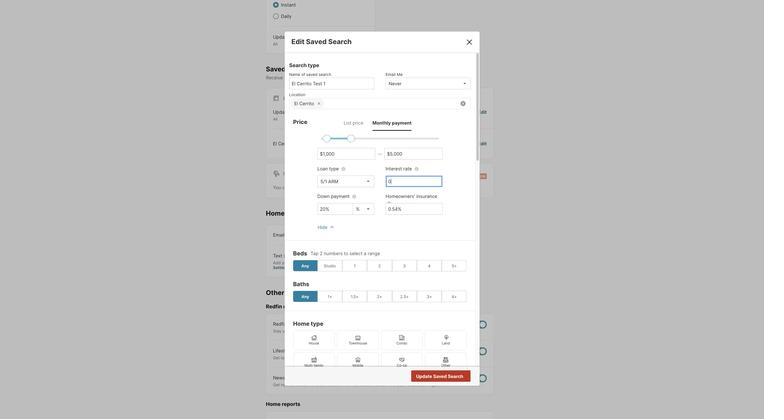 Task type: locate. For each thing, give the bounding box(es) containing it.
Multi-family checkbox
[[293, 353, 335, 373]]

None search field
[[324, 98, 471, 110]]

from right market
[[387, 383, 396, 388]]

to left buy
[[370, 329, 374, 334]]

search
[[319, 72, 331, 77], [380, 75, 394, 81]]

a inside 'edit saved search' dialog
[[364, 251, 367, 257]]

and right tools on the left bottom of page
[[335, 329, 342, 334]]

for
[[283, 96, 292, 102], [283, 171, 292, 177]]

1 any from the top
[[301, 264, 309, 269]]

1+ radio
[[318, 291, 342, 303]]

0 vertical spatial 2
[[320, 251, 323, 257]]

on inside redfin news stay up to date on redfin's tools and features, how to buy or sell a home, and connect with an agent.
[[303, 329, 308, 334]]

home for home tours
[[266, 210, 285, 218]]

0 vertical spatial local
[[281, 356, 290, 361]]

1 vertical spatial 1
[[354, 264, 356, 269]]

1 get from the top
[[273, 356, 280, 361]]

type right loan
[[329, 166, 339, 172]]

0 horizontal spatial in
[[320, 261, 323, 266]]

a inside redfin news stay up to date on redfin's tools and features, how to buy or sell a home, and connect with an agent.
[[396, 329, 398, 334]]

on inside saved searches receive timely notifications based on your preferred search filters.
[[341, 75, 346, 81]]

redfin inside newsletter from my agent get notified about the latest trends in the real estate market from your local redfin agent.
[[417, 383, 429, 388]]

1 vertical spatial in
[[341, 383, 344, 388]]

email
[[386, 72, 396, 77], [273, 232, 285, 238]]

2 vertical spatial your
[[397, 383, 406, 388]]

payment
[[392, 120, 412, 126], [331, 194, 350, 200]]

agent. down update saved search
[[430, 383, 442, 388]]

based
[[326, 75, 340, 81]]

1 right test
[[305, 141, 307, 147]]

2 for from the top
[[283, 171, 292, 177]]

0 vertical spatial update types all
[[273, 34, 302, 46]]

4+
[[452, 295, 457, 299]]

other up the "redfin updates"
[[266, 289, 284, 297]]

2 vertical spatial option group
[[293, 331, 467, 373]]

1 down select
[[354, 264, 356, 269]]

0 horizontal spatial on
[[303, 329, 308, 334]]

newsletter
[[273, 376, 297, 381]]

0 horizontal spatial search
[[319, 72, 331, 77]]

0 vertical spatial type
[[308, 62, 319, 68]]

a left range
[[364, 251, 367, 257]]

type for home type
[[311, 321, 323, 328]]

0 vertical spatial home
[[266, 210, 285, 218]]

homeowners'
[[386, 194, 415, 200]]

hide button
[[317, 221, 336, 232]]

sell
[[388, 329, 395, 334]]

to left select
[[344, 251, 348, 257]]

0 horizontal spatial other
[[266, 289, 284, 297]]

0 horizontal spatial a
[[364, 251, 367, 257]]

redfin inside redfin news stay up to date on redfin's tools and features, how to buy or sell a home, and connect with an agent.
[[273, 322, 287, 327]]

2 vertical spatial type
[[311, 321, 323, 328]]

to right up on the bottom of page
[[288, 329, 292, 334]]

el left test
[[273, 141, 277, 147]]

update down for sale
[[273, 110, 289, 115]]

2+
[[377, 295, 382, 299]]

edit for 1st edit button from the bottom of the page
[[478, 141, 487, 147]]

all left price
[[273, 117, 278, 122]]

0 horizontal spatial searches
[[287, 65, 317, 73]]

and
[[335, 329, 342, 334], [412, 329, 419, 334], [364, 356, 371, 361]]

0 horizontal spatial el
[[273, 141, 277, 147]]

1 horizontal spatial to
[[344, 251, 348, 257]]

1 vertical spatial all
[[273, 117, 278, 122]]

2 vertical spatial redfin
[[417, 383, 429, 388]]

other up no
[[441, 364, 451, 368]]

and inside "lifestyle & tips get local insights, home improvement tips, style and design resources."
[[364, 356, 371, 361]]

el for el cerrito
[[294, 101, 298, 107]]

0 horizontal spatial email
[[273, 232, 285, 238]]

1 vertical spatial get
[[273, 383, 280, 388]]

results
[[448, 375, 463, 380]]

cerrito for el cerrito test 1
[[278, 141, 293, 147]]

from
[[298, 376, 308, 381], [387, 383, 396, 388]]

the down "my"
[[308, 383, 315, 388]]

0 vertical spatial any
[[301, 264, 309, 269]]

1 horizontal spatial your
[[347, 75, 357, 81]]

local down op
[[407, 383, 416, 388]]

redfin down update saved search
[[417, 383, 429, 388]]

maximum price slider
[[347, 135, 355, 143]]

3
[[403, 264, 406, 269]]

0 vertical spatial a
[[364, 251, 367, 257]]

none search field inside 'edit saved search' dialog
[[324, 98, 471, 110]]

1 vertical spatial redfin
[[273, 322, 287, 327]]

saved inside button
[[433, 374, 447, 380]]

1 vertical spatial local
[[407, 383, 416, 388]]

all
[[273, 42, 278, 46], [273, 117, 278, 122]]

you
[[273, 185, 281, 191]]

or
[[383, 329, 387, 334]]

edit for edit saved search
[[291, 38, 305, 46]]

2.5+
[[400, 295, 409, 299]]

1 for from the top
[[283, 96, 292, 102]]

1 vertical spatial email
[[273, 232, 285, 238]]

other emails
[[266, 289, 307, 297]]

el down location
[[294, 101, 298, 107]]

any inside radio
[[301, 295, 309, 299]]

0 horizontal spatial payment
[[331, 194, 350, 200]]

1+
[[328, 295, 332, 299]]

on right date
[[303, 329, 308, 334]]

0 vertical spatial search
[[328, 38, 352, 46]]

0 horizontal spatial 2
[[320, 251, 323, 257]]

2 right tap
[[320, 251, 323, 257]]

saved searches receive timely notifications based on your preferred search filters.
[[266, 65, 409, 81]]

0 vertical spatial searches
[[287, 65, 317, 73]]

saved inside saved searches receive timely notifications based on your preferred search filters.
[[266, 65, 286, 73]]

edit saved search dialog
[[285, 32, 480, 420]]

payment inside monthly payment 'element'
[[392, 120, 412, 126]]

insights,
[[291, 356, 307, 361]]

1 vertical spatial home
[[293, 321, 310, 328]]

None checkbox
[[350, 253, 368, 261], [469, 321, 487, 329], [469, 375, 487, 383], [350, 253, 368, 261], [469, 321, 487, 329], [469, 375, 487, 383]]

connect
[[420, 329, 435, 334]]

update saved search
[[416, 374, 463, 380]]

your down co-op
[[397, 383, 406, 388]]

1 vertical spatial for
[[283, 171, 292, 177]]

all down daily "option"
[[273, 42, 278, 46]]

update left no
[[416, 374, 432, 380]]

0 vertical spatial other
[[266, 289, 284, 297]]

1 horizontal spatial 1
[[354, 264, 356, 269]]

2 any from the top
[[301, 295, 309, 299]]

on for searches
[[341, 75, 346, 81]]

redfin news stay up to date on redfin's tools and features, how to buy or sell a home, and connect with an agent.
[[273, 322, 463, 334]]

home type
[[293, 321, 323, 328]]

0 horizontal spatial the
[[308, 383, 315, 388]]

1 horizontal spatial payment
[[392, 120, 412, 126]]

notifications
[[298, 75, 325, 81]]

redfin up stay
[[273, 322, 287, 327]]

agent. right the an
[[451, 329, 463, 334]]

3+ radio
[[417, 291, 442, 303]]

minimum price slider
[[323, 135, 331, 143]]

1 vertical spatial 2
[[379, 264, 381, 269]]

type for search type
[[308, 62, 319, 68]]

your inside newsletter from my agent get notified about the latest trends in the real estate market from your local redfin agent.
[[397, 383, 406, 388]]

how
[[361, 329, 369, 334]]

2 down range
[[379, 264, 381, 269]]

(sms)
[[284, 253, 297, 259]]

get down newsletter
[[273, 383, 280, 388]]

email left me
[[386, 72, 396, 77]]

home reports
[[266, 402, 300, 408]]

Daily radio
[[273, 13, 279, 19]]

any
[[301, 264, 309, 269], [301, 295, 309, 299]]

el cerrito
[[294, 101, 314, 107]]

edit saved search element
[[291, 38, 459, 46]]

0 horizontal spatial agent.
[[430, 383, 442, 388]]

option group containing house
[[293, 331, 467, 373]]

types up price
[[290, 110, 302, 115]]

1 vertical spatial a
[[396, 329, 398, 334]]

0 horizontal spatial and
[[335, 329, 342, 334]]

option group for home type
[[293, 331, 467, 373]]

redfin's
[[309, 329, 324, 334]]

land
[[442, 342, 450, 346]]

tools
[[325, 329, 334, 334]]

multi-
[[305, 364, 314, 368]]

in left studio
[[320, 261, 323, 266]]

0 horizontal spatial local
[[281, 356, 290, 361]]

home left tours
[[266, 210, 285, 218]]

1 horizontal spatial and
[[364, 356, 371, 361]]

type up saved at the left top
[[308, 62, 319, 68]]

1 vertical spatial any
[[301, 295, 309, 299]]

email up the text
[[273, 232, 285, 238]]

1 horizontal spatial search
[[328, 38, 352, 46]]

and right home,
[[412, 329, 419, 334]]

0 vertical spatial payment
[[392, 120, 412, 126]]

buy
[[375, 329, 382, 334]]

settings
[[273, 266, 290, 271]]

2 vertical spatial search
[[448, 374, 463, 380]]

1 vertical spatial type
[[329, 166, 339, 172]]

1 vertical spatial payment
[[331, 194, 350, 200]]

location
[[289, 92, 305, 97]]

payment right monthly
[[392, 120, 412, 126]]

add
[[273, 261, 281, 266]]

loan
[[317, 166, 328, 172]]

5+
[[452, 264, 457, 269]]

  text field
[[388, 179, 440, 185], [320, 207, 351, 212]]

1 horizontal spatial el
[[294, 101, 298, 107]]

2 horizontal spatial your
[[397, 383, 406, 388]]

timely
[[284, 75, 297, 81]]

name
[[289, 72, 300, 77]]

down
[[317, 194, 330, 200]]

payment down you can create saved searches while searching for rentals .
[[331, 194, 350, 200]]

real
[[352, 383, 359, 388]]

  text field down down payment at the left top of the page
[[320, 207, 351, 212]]

on right based
[[341, 75, 346, 81]]

interest
[[386, 166, 402, 172]]

searching
[[355, 185, 376, 191]]

list price
[[344, 120, 364, 126]]

update types all
[[273, 34, 302, 46], [273, 110, 302, 122]]

0 vertical spatial edit button
[[478, 109, 487, 122]]

1 vertical spatial search
[[289, 62, 307, 68]]

edit for 2nd edit button from the bottom of the page
[[478, 110, 487, 115]]

1.5+
[[351, 295, 359, 299]]

1 vertical spatial edit button
[[478, 140, 487, 147]]

1 types from the top
[[290, 34, 302, 40]]

1 vertical spatial el
[[273, 141, 277, 147]]

redfin for redfin updates
[[266, 304, 282, 310]]

2 vertical spatial home
[[266, 402, 281, 408]]

2 update types all from the top
[[273, 110, 302, 122]]

1 vertical spatial on
[[303, 329, 308, 334]]

redfin
[[266, 304, 282, 310], [273, 322, 287, 327], [417, 383, 429, 388]]

1 vertical spatial types
[[290, 110, 302, 115]]

email me element
[[386, 69, 468, 78]]

agent.
[[451, 329, 463, 334], [430, 383, 442, 388]]

0 vertical spatial email
[[386, 72, 396, 77]]

2 vertical spatial edit
[[478, 141, 487, 147]]

saved
[[306, 38, 327, 46], [266, 65, 286, 73], [306, 185, 320, 191], [433, 374, 447, 380]]

Land checkbox
[[425, 331, 467, 351]]

your left preferred
[[347, 75, 357, 81]]

get down lifestyle
[[273, 356, 280, 361]]

update down daily "option"
[[273, 34, 289, 40]]

and right the style
[[364, 356, 371, 361]]

email inside 'edit saved search' dialog
[[386, 72, 396, 77]]

your up 'settings'
[[282, 261, 290, 266]]

payment for down payment
[[331, 194, 350, 200]]

1 horizontal spatial local
[[407, 383, 416, 388]]

edit button
[[478, 109, 487, 122], [478, 140, 487, 147]]

cerrito left test
[[278, 141, 293, 147]]

search left me
[[380, 75, 394, 81]]

0 vertical spatial on
[[341, 75, 346, 81]]

list price element
[[344, 115, 364, 131]]

a right sell
[[396, 329, 398, 334]]

1 horizontal spatial   text field
[[388, 179, 440, 185]]

home up date
[[293, 321, 310, 328]]

0 vertical spatial get
[[273, 356, 280, 361]]

to
[[344, 251, 348, 257], [288, 329, 292, 334], [370, 329, 374, 334]]

1 horizontal spatial search
[[380, 75, 394, 81]]

any inside checkbox
[[301, 264, 309, 269]]

types down daily at top
[[290, 34, 302, 40]]

2 horizontal spatial search
[[448, 374, 463, 380]]

1 edit button from the top
[[478, 109, 487, 122]]

0 vertical spatial in
[[320, 261, 323, 266]]

on for news
[[303, 329, 308, 334]]

market
[[373, 383, 386, 388]]

1 vertical spatial from
[[387, 383, 396, 388]]

0 vertical spatial all
[[273, 42, 278, 46]]

el inside 'edit saved search' dialog
[[294, 101, 298, 107]]

account settings link
[[273, 261, 341, 271]]

types
[[290, 34, 302, 40], [290, 110, 302, 115]]

0 horizontal spatial your
[[282, 261, 290, 266]]

sale
[[294, 96, 305, 102]]

0 vertical spatial types
[[290, 34, 302, 40]]

  text field down rate
[[388, 179, 440, 185]]

tips,
[[345, 356, 353, 361]]

from up about at the left of page
[[298, 376, 308, 381]]

1 horizontal spatial other
[[441, 364, 451, 368]]

other inside other checkbox
[[441, 364, 451, 368]]

text
[[273, 253, 282, 259]]

the left the real
[[345, 383, 351, 388]]

1 the from the left
[[308, 383, 315, 388]]

1 checkbox
[[342, 261, 367, 272]]

1 horizontal spatial from
[[387, 383, 396, 388]]

1 horizontal spatial cerrito
[[299, 101, 314, 107]]

update types all down daily at top
[[273, 34, 302, 46]]

resources.
[[386, 356, 406, 361]]

2 vertical spatial update
[[416, 374, 432, 380]]

for left sale
[[283, 96, 292, 102]]

1 vertical spatial other
[[441, 364, 451, 368]]

searches
[[287, 65, 317, 73], [321, 185, 341, 191]]

Other checkbox
[[425, 353, 467, 373]]

for left the 'rent'
[[283, 171, 292, 177]]

Condo checkbox
[[381, 331, 423, 351]]

1 horizontal spatial on
[[341, 75, 346, 81]]

search up name of saved search text field
[[319, 72, 331, 77]]

update types all down for sale
[[273, 110, 302, 122]]

%
[[356, 207, 360, 212]]

get inside "lifestyle & tips get local insights, home improvement tips, style and design resources."
[[273, 356, 280, 361]]

edit inside dialog
[[291, 38, 305, 46]]

1 vertical spatial   text field
[[320, 207, 351, 212]]

cerrito inside 'edit saved search' dialog
[[299, 101, 314, 107]]

0 vertical spatial el
[[294, 101, 298, 107]]

option group
[[293, 261, 467, 272], [293, 291, 467, 303], [293, 331, 467, 373]]

1 horizontal spatial the
[[345, 383, 351, 388]]

0 vertical spatial agent.
[[451, 329, 463, 334]]

1 vertical spatial update types all
[[273, 110, 302, 122]]

1.5+ radio
[[342, 291, 367, 303]]

2 get from the top
[[273, 383, 280, 388]]

None checkbox
[[469, 348, 487, 356]]

in right trends
[[341, 383, 344, 388]]

improvement
[[319, 356, 344, 361]]

a
[[364, 251, 367, 257], [396, 329, 398, 334]]

0 vertical spatial your
[[347, 75, 357, 81]]

1 horizontal spatial agent.
[[451, 329, 463, 334]]

2+ radio
[[367, 291, 392, 303]]

0 vertical spatial edit
[[291, 38, 305, 46]]

home left reports
[[266, 402, 281, 408]]

Enter max text field
[[387, 151, 440, 157]]

0 horizontal spatial 1
[[305, 141, 307, 147]]

select
[[350, 251, 363, 257]]

search type
[[289, 62, 319, 68]]

0 vertical spatial for
[[283, 96, 292, 102]]

home inside 'edit saved search' dialog
[[293, 321, 310, 328]]

1 horizontal spatial in
[[341, 383, 344, 388]]

search inside update saved search button
[[448, 374, 463, 380]]

type up redfin's
[[311, 321, 323, 328]]

redfin down other emails on the bottom left of page
[[266, 304, 282, 310]]

0 vertical spatial option group
[[293, 261, 467, 272]]

list box
[[386, 78, 471, 90]]

0 vertical spatial redfin
[[266, 304, 282, 310]]

loan type
[[317, 166, 339, 172]]

Name of saved search text field
[[292, 81, 372, 87]]

home tours
[[266, 210, 303, 218]]

cerrito left remove el cerrito image in the top of the page
[[299, 101, 314, 107]]

local down lifestyle
[[281, 356, 290, 361]]

clear input button
[[461, 101, 466, 106]]

numbers
[[324, 251, 343, 257]]



Task type: describe. For each thing, give the bounding box(es) containing it.
home for home type
[[293, 321, 310, 328]]

trends
[[327, 383, 339, 388]]

no
[[440, 375, 447, 380]]

4
[[428, 264, 431, 269]]

4 checkbox
[[417, 261, 442, 272]]

.
[[399, 185, 400, 191]]

family
[[314, 364, 324, 368]]

create
[[292, 185, 305, 191]]

other for other
[[441, 364, 451, 368]]

preferred
[[358, 75, 378, 81]]

any for 1+
[[301, 295, 309, 299]]

with
[[437, 329, 445, 334]]

search for edit saved search
[[328, 38, 352, 46]]

rate
[[403, 166, 412, 172]]

remove el cerrito image
[[317, 102, 321, 105]]

Any checkbox
[[293, 261, 318, 272]]

0 vertical spatial 1
[[305, 141, 307, 147]]

text (sms)
[[273, 253, 297, 259]]

4+ radio
[[442, 291, 467, 303]]

option group for baths
[[293, 291, 467, 303]]

for sale
[[283, 96, 305, 102]]

monthly payment
[[373, 120, 412, 126]]

1 vertical spatial update
[[273, 110, 289, 115]]

2 checkbox
[[367, 261, 392, 272]]

no results
[[440, 375, 463, 380]]

5/1
[[321, 179, 327, 185]]

daily
[[281, 13, 292, 19]]

agent. inside redfin news stay up to date on redfin's tools and features, how to buy or sell a home, and connect with an agent.
[[451, 329, 463, 334]]

2.5+ radio
[[392, 291, 417, 303]]

me
[[397, 72, 403, 77]]

news
[[288, 322, 300, 327]]

style
[[354, 356, 363, 361]]

email me
[[386, 72, 403, 77]]

edit saved search
[[291, 38, 352, 46]]

any for studio
[[301, 264, 309, 269]]

Co-op checkbox
[[381, 353, 423, 373]]

to inside 'edit saved search' dialog
[[344, 251, 348, 257]]

3 checkbox
[[392, 261, 417, 272]]

update inside button
[[416, 374, 432, 380]]

5+ checkbox
[[442, 261, 467, 272]]

—
[[378, 151, 382, 157]]

5/1 arm
[[321, 179, 338, 185]]

local inside newsletter from my agent get notified about the latest trends in the real estate market from your local redfin agent.
[[407, 383, 416, 388]]

receive
[[266, 75, 283, 81]]

payment for monthly payment
[[392, 120, 412, 126]]

instant
[[281, 2, 296, 8]]

Enter min text field
[[320, 151, 373, 157]]

saved
[[306, 72, 318, 77]]

type for loan type
[[329, 166, 339, 172]]

el for el cerrito test 1
[[273, 141, 277, 147]]

cerrito for el cerrito
[[299, 101, 314, 107]]

latest
[[316, 383, 326, 388]]

Any radio
[[293, 291, 318, 303]]

redfin for redfin news stay up to date on redfin's tools and features, how to buy or sell a home, and connect with an agent.
[[273, 322, 287, 327]]

monthly payment element
[[373, 115, 412, 131]]

estate
[[360, 383, 372, 388]]

2 horizontal spatial and
[[412, 329, 419, 334]]

design
[[373, 356, 385, 361]]

of
[[301, 72, 305, 77]]

Townhouse checkbox
[[337, 331, 379, 351]]

House checkbox
[[293, 331, 335, 351]]

home,
[[399, 329, 411, 334]]

email for email me
[[386, 72, 396, 77]]

an
[[446, 329, 450, 334]]

co-op
[[397, 364, 407, 368]]

down payment
[[317, 194, 350, 200]]

account settings
[[273, 261, 341, 271]]

0 horizontal spatial   text field
[[320, 207, 351, 212]]

local inside "lifestyle & tips get local insights, home improvement tips, style and design resources."
[[281, 356, 290, 361]]

rent
[[294, 171, 306, 177]]

hide
[[318, 225, 328, 231]]

location element
[[289, 90, 468, 98]]

list box inside 'edit saved search' dialog
[[386, 78, 471, 90]]

no results button
[[434, 372, 470, 383]]

search inside name of saved search element
[[319, 72, 331, 77]]

co-
[[397, 364, 403, 368]]

1 vertical spatial your
[[282, 261, 290, 266]]

el cerrito test 1
[[273, 141, 307, 147]]

2 horizontal spatial to
[[370, 329, 374, 334]]

tours
[[286, 210, 303, 218]]

Studio checkbox
[[318, 261, 342, 272]]

you can create saved searches while searching for rentals .
[[273, 185, 400, 191]]

searches inside saved searches receive timely notifications based on your preferred search filters.
[[287, 65, 317, 73]]

update saved search button
[[411, 371, 471, 383]]

home for home reports
[[266, 402, 281, 408]]

name of saved search
[[289, 72, 331, 77]]

stay
[[273, 329, 282, 334]]

for rent
[[283, 171, 306, 177]]

studio
[[324, 264, 336, 269]]

agent
[[317, 376, 329, 381]]

emails
[[286, 289, 307, 297]]

arm
[[328, 179, 338, 185]]

2 edit button from the top
[[478, 140, 487, 147]]

other for other emails
[[266, 289, 284, 297]]

  text field
[[388, 207, 440, 212]]

monthly
[[373, 120, 391, 126]]

baths
[[293, 281, 309, 288]]

0 vertical spatial   text field
[[388, 179, 440, 185]]

number
[[304, 261, 319, 266]]

for for for sale
[[283, 96, 292, 102]]

account
[[324, 261, 341, 266]]

1 inside checkbox
[[354, 264, 356, 269]]

my
[[309, 376, 316, 381]]

1 horizontal spatial searches
[[321, 185, 341, 191]]

beds
[[293, 251, 307, 257]]

1 all from the top
[[273, 42, 278, 46]]

0 horizontal spatial search
[[289, 62, 307, 68]]

2 types from the top
[[290, 110, 302, 115]]

for for for rent
[[283, 171, 292, 177]]

add your phone number in
[[273, 261, 324, 266]]

1 update types all from the top
[[273, 34, 302, 46]]

date
[[293, 329, 302, 334]]

Instant radio
[[273, 2, 279, 8]]

rentals
[[384, 185, 399, 191]]

updates
[[283, 304, 304, 310]]

0 vertical spatial from
[[298, 376, 308, 381]]

email for email
[[273, 232, 285, 238]]

your inside saved searches receive timely notifications based on your preferred search filters.
[[347, 75, 357, 81]]

newsletter from my agent get notified about the latest trends in the real estate market from your local redfin agent.
[[273, 376, 442, 388]]

can
[[282, 185, 290, 191]]

name of saved search element
[[289, 69, 371, 78]]

up
[[283, 329, 287, 334]]

lifestyle
[[273, 349, 291, 354]]

search inside saved searches receive timely notifications based on your preferred search filters.
[[380, 75, 394, 81]]

in inside newsletter from my agent get notified about the latest trends in the real estate market from your local redfin agent.
[[341, 383, 344, 388]]

for
[[377, 185, 383, 191]]

list
[[344, 120, 351, 126]]

get inside newsletter from my agent get notified about the latest trends in the real estate market from your local redfin agent.
[[273, 383, 280, 388]]

homeowners' insurance
[[386, 194, 437, 200]]

0 horizontal spatial to
[[288, 329, 292, 334]]

notified
[[281, 383, 295, 388]]

search for update saved search
[[448, 374, 463, 380]]

home
[[308, 356, 318, 361]]

2 inside option
[[379, 264, 381, 269]]

condo
[[397, 342, 407, 346]]

2 all from the top
[[273, 117, 278, 122]]

interest rate
[[386, 166, 412, 172]]

redfin updates
[[266, 304, 304, 310]]

2 the from the left
[[345, 383, 351, 388]]

0 vertical spatial update
[[273, 34, 289, 40]]

Mobile checkbox
[[337, 353, 379, 373]]

agent. inside newsletter from my agent get notified about the latest trends in the real estate market from your local redfin agent.
[[430, 383, 442, 388]]

reports
[[282, 402, 300, 408]]



Task type: vqa. For each thing, say whether or not it's contained in the screenshot.
search box
yes



